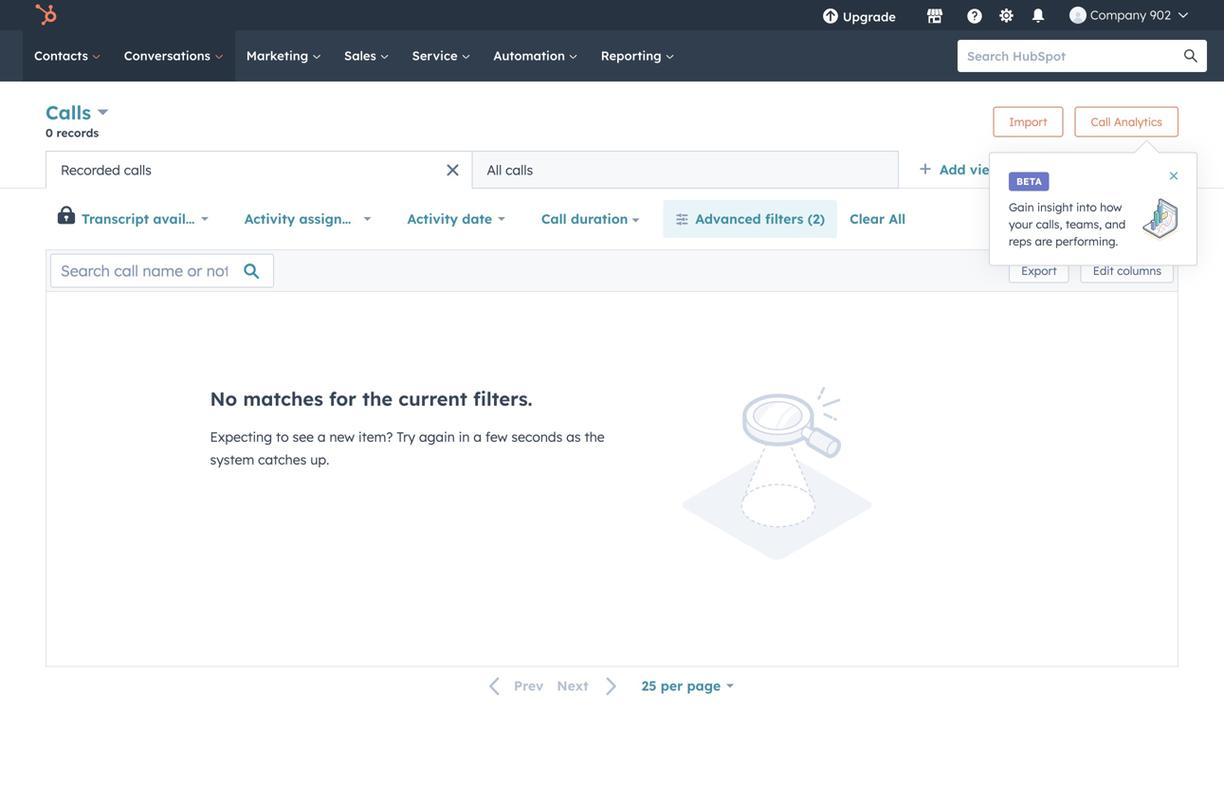 Task type: vqa. For each thing, say whether or not it's contained in the screenshot.
clear all button
yes



Task type: describe. For each thing, give the bounding box(es) containing it.
prev
[[514, 678, 544, 694]]

your
[[1009, 217, 1033, 231]]

item?
[[359, 429, 393, 445]]

contacts
[[34, 48, 92, 64]]

and
[[1106, 217, 1126, 231]]

25 per page
[[642, 678, 721, 694]]

records
[[56, 126, 99, 140]]

company
[[1091, 7, 1147, 23]]

service
[[412, 48, 461, 64]]

advanced
[[696, 211, 761, 227]]

teams,
[[1066, 217, 1102, 231]]

add
[[940, 161, 966, 178]]

help image
[[967, 9, 984, 26]]

transcript
[[82, 211, 149, 227]]

recorded
[[61, 162, 120, 178]]

to inside activity assigned to popup button
[[363, 211, 376, 227]]

(2/5)
[[1005, 161, 1038, 178]]

up.
[[310, 452, 329, 468]]

0 vertical spatial the
[[362, 387, 393, 411]]

2 a from the left
[[474, 429, 482, 445]]

export
[[1022, 264, 1057, 278]]

calls,
[[1036, 217, 1063, 231]]

0 records
[[46, 126, 99, 140]]

reps
[[1009, 234, 1032, 249]]

no matches for the current filters.
[[210, 387, 533, 411]]

clear all button
[[838, 200, 918, 238]]

current
[[399, 387, 467, 411]]

save view button
[[1076, 204, 1179, 234]]

calls for all calls
[[506, 162, 533, 178]]

reporting
[[601, 48, 665, 64]]

view for save
[[1139, 212, 1163, 226]]

1 vertical spatial all
[[889, 211, 906, 227]]

902
[[1150, 7, 1172, 23]]

call for call duration
[[542, 211, 567, 227]]

menu containing company 902
[[809, 0, 1202, 30]]

activity assigned to
[[245, 211, 376, 227]]

edit
[[1093, 264, 1114, 278]]

edit columns
[[1093, 264, 1162, 278]]

in
[[459, 429, 470, 445]]

clear all
[[850, 211, 906, 227]]

Search call name or notes search field
[[50, 254, 274, 288]]

activity date
[[407, 211, 492, 227]]

transcript available button
[[77, 200, 221, 238]]

add view (2/5)
[[940, 161, 1038, 178]]

matches
[[243, 387, 323, 411]]

are
[[1035, 234, 1053, 249]]

company 902
[[1091, 7, 1172, 23]]

marketing
[[246, 48, 312, 64]]

import
[[1010, 115, 1048, 129]]

performing.
[[1056, 234, 1119, 249]]

search image
[[1185, 49, 1198, 63]]

per
[[661, 678, 683, 694]]

marketplaces button
[[915, 0, 955, 30]]

activity for activity assigned to
[[245, 211, 295, 227]]

catches
[[258, 452, 307, 468]]

settings image
[[998, 8, 1015, 25]]

next
[[557, 678, 589, 694]]

calls for recorded calls
[[124, 162, 152, 178]]

call analytics link
[[1075, 107, 1179, 137]]

for
[[329, 387, 357, 411]]

upgrade image
[[822, 9, 839, 26]]

advanced filters (2)
[[696, 211, 825, 227]]

assigned
[[299, 211, 358, 227]]

page
[[687, 678, 721, 694]]

1 a from the left
[[318, 429, 326, 445]]

into
[[1077, 200, 1097, 214]]

company 902 button
[[1059, 0, 1200, 30]]

export button
[[1009, 258, 1070, 283]]

calls banner
[[46, 99, 1179, 151]]

gain
[[1009, 200, 1035, 214]]

edit columns button
[[1081, 258, 1174, 283]]



Task type: locate. For each thing, give the bounding box(es) containing it.
as
[[567, 429, 581, 445]]

0 horizontal spatial call
[[542, 211, 567, 227]]

all calls
[[487, 162, 533, 178]]

sales
[[344, 48, 380, 64]]

to left 'see'
[[276, 429, 289, 445]]

0 vertical spatial to
[[363, 211, 376, 227]]

call for call analytics
[[1091, 115, 1111, 129]]

0 horizontal spatial to
[[276, 429, 289, 445]]

view inside button
[[1139, 212, 1163, 226]]

settings link
[[995, 5, 1019, 25]]

a right in
[[474, 429, 482, 445]]

0 horizontal spatial the
[[362, 387, 393, 411]]

view right the add
[[970, 161, 1001, 178]]

call inside button
[[542, 211, 567, 227]]

1 horizontal spatial a
[[474, 429, 482, 445]]

system
[[210, 452, 254, 468]]

date
[[462, 211, 492, 227]]

activity assigned to button
[[232, 200, 384, 238]]

recorded calls button
[[46, 151, 472, 189]]

view inside popup button
[[970, 161, 1001, 178]]

help button
[[959, 0, 991, 30]]

upgrade
[[843, 9, 896, 25]]

1 horizontal spatial call
[[1091, 115, 1111, 129]]

hubspot link
[[23, 4, 71, 27]]

0 vertical spatial view
[[970, 161, 1001, 178]]

1 horizontal spatial all
[[889, 211, 906, 227]]

calls inside all calls button
[[506, 162, 533, 178]]

view for add
[[970, 161, 1001, 178]]

mateo roberts image
[[1070, 7, 1087, 24]]

clear
[[850, 211, 885, 227]]

expecting to see a new item? try again in a few seconds as the system catches up.
[[210, 429, 605, 468]]

1 calls from the left
[[124, 162, 152, 178]]

menu item
[[910, 0, 913, 30]]

advanced filters (2) button
[[663, 200, 838, 238]]

menu
[[809, 0, 1202, 30]]

columns
[[1118, 264, 1162, 278]]

0 vertical spatial all
[[487, 162, 502, 178]]

calls
[[124, 162, 152, 178], [506, 162, 533, 178]]

available
[[153, 211, 214, 227]]

few
[[486, 429, 508, 445]]

the right the as
[[585, 429, 605, 445]]

call analytics
[[1091, 115, 1163, 129]]

marketplaces image
[[927, 9, 944, 26]]

insight
[[1038, 200, 1074, 214]]

1 horizontal spatial activity
[[407, 211, 458, 227]]

automation link
[[482, 30, 590, 82]]

0
[[46, 126, 53, 140]]

to right 'assigned'
[[363, 211, 376, 227]]

0 horizontal spatial a
[[318, 429, 326, 445]]

all
[[487, 162, 502, 178], [889, 211, 906, 227]]

import button
[[994, 107, 1064, 137]]

a
[[318, 429, 326, 445], [474, 429, 482, 445]]

activity inside popup button
[[245, 211, 295, 227]]

25 per page button
[[629, 667, 747, 705]]

activity
[[245, 211, 295, 227], [407, 211, 458, 227]]

view right save
[[1139, 212, 1163, 226]]

activity inside popup button
[[407, 211, 458, 227]]

calls button
[[46, 99, 109, 126]]

0 horizontal spatial calls
[[124, 162, 152, 178]]

1 horizontal spatial view
[[1139, 212, 1163, 226]]

0 horizontal spatial view
[[970, 161, 1001, 178]]

beta
[[1017, 175, 1042, 187]]

expecting
[[210, 429, 272, 445]]

1 vertical spatial call
[[542, 211, 567, 227]]

2 calls from the left
[[506, 162, 533, 178]]

(2)
[[808, 211, 825, 227]]

1 vertical spatial the
[[585, 429, 605, 445]]

how
[[1101, 200, 1123, 214]]

call inside banner
[[1091, 115, 1111, 129]]

filters
[[766, 211, 804, 227]]

the right for
[[362, 387, 393, 411]]

1 horizontal spatial calls
[[506, 162, 533, 178]]

calls
[[46, 101, 91, 124]]

notifications image
[[1030, 9, 1047, 26]]

save
[[1109, 212, 1136, 226]]

25
[[642, 678, 657, 694]]

reporting link
[[590, 30, 686, 82]]

activity down recorded calls button
[[245, 211, 295, 227]]

to
[[363, 211, 376, 227], [276, 429, 289, 445]]

close image
[[1171, 172, 1178, 180]]

2 activity from the left
[[407, 211, 458, 227]]

prev button
[[478, 674, 551, 699]]

analytics
[[1114, 115, 1163, 129]]

1 activity from the left
[[245, 211, 295, 227]]

contacts link
[[23, 30, 113, 82]]

all up date
[[487, 162, 502, 178]]

view
[[970, 161, 1001, 178], [1139, 212, 1163, 226]]

calls right recorded
[[124, 162, 152, 178]]

0 horizontal spatial activity
[[245, 211, 295, 227]]

calls inside recorded calls button
[[124, 162, 152, 178]]

transcript available
[[82, 211, 214, 227]]

marketing link
[[235, 30, 333, 82]]

calls up activity date popup button
[[506, 162, 533, 178]]

new
[[330, 429, 355, 445]]

a right 'see'
[[318, 429, 326, 445]]

call left 'analytics'
[[1091, 115, 1111, 129]]

the
[[362, 387, 393, 411], [585, 429, 605, 445]]

save view
[[1109, 212, 1163, 226]]

activity left date
[[407, 211, 458, 227]]

conversations
[[124, 48, 214, 64]]

gain insight into how your calls, teams, and reps are performing.
[[1009, 200, 1126, 249]]

conversations link
[[113, 30, 235, 82]]

hubspot image
[[34, 4, 57, 27]]

1 horizontal spatial to
[[363, 211, 376, 227]]

1 vertical spatial view
[[1139, 212, 1163, 226]]

no
[[210, 387, 237, 411]]

again
[[419, 429, 455, 445]]

all calls button
[[472, 151, 899, 189]]

the inside "expecting to see a new item? try again in a few seconds as the system catches up."
[[585, 429, 605, 445]]

call left duration
[[542, 211, 567, 227]]

sales link
[[333, 30, 401, 82]]

1 horizontal spatial the
[[585, 429, 605, 445]]

automation
[[494, 48, 569, 64]]

activity for activity date
[[407, 211, 458, 227]]

service link
[[401, 30, 482, 82]]

seconds
[[512, 429, 563, 445]]

next button
[[551, 674, 629, 699]]

activity date button
[[395, 200, 518, 238]]

add view (2/5) button
[[907, 151, 1062, 189]]

1 vertical spatial to
[[276, 429, 289, 445]]

all right 'clear'
[[889, 211, 906, 227]]

duration
[[571, 211, 628, 227]]

notifications button
[[1023, 0, 1055, 30]]

pagination navigation
[[478, 674, 629, 699]]

try
[[397, 429, 416, 445]]

Search HubSpot search field
[[958, 40, 1191, 72]]

0 horizontal spatial all
[[487, 162, 502, 178]]

to inside "expecting to see a new item? try again in a few seconds as the system catches up."
[[276, 429, 289, 445]]

0 vertical spatial call
[[1091, 115, 1111, 129]]

see
[[293, 429, 314, 445]]



